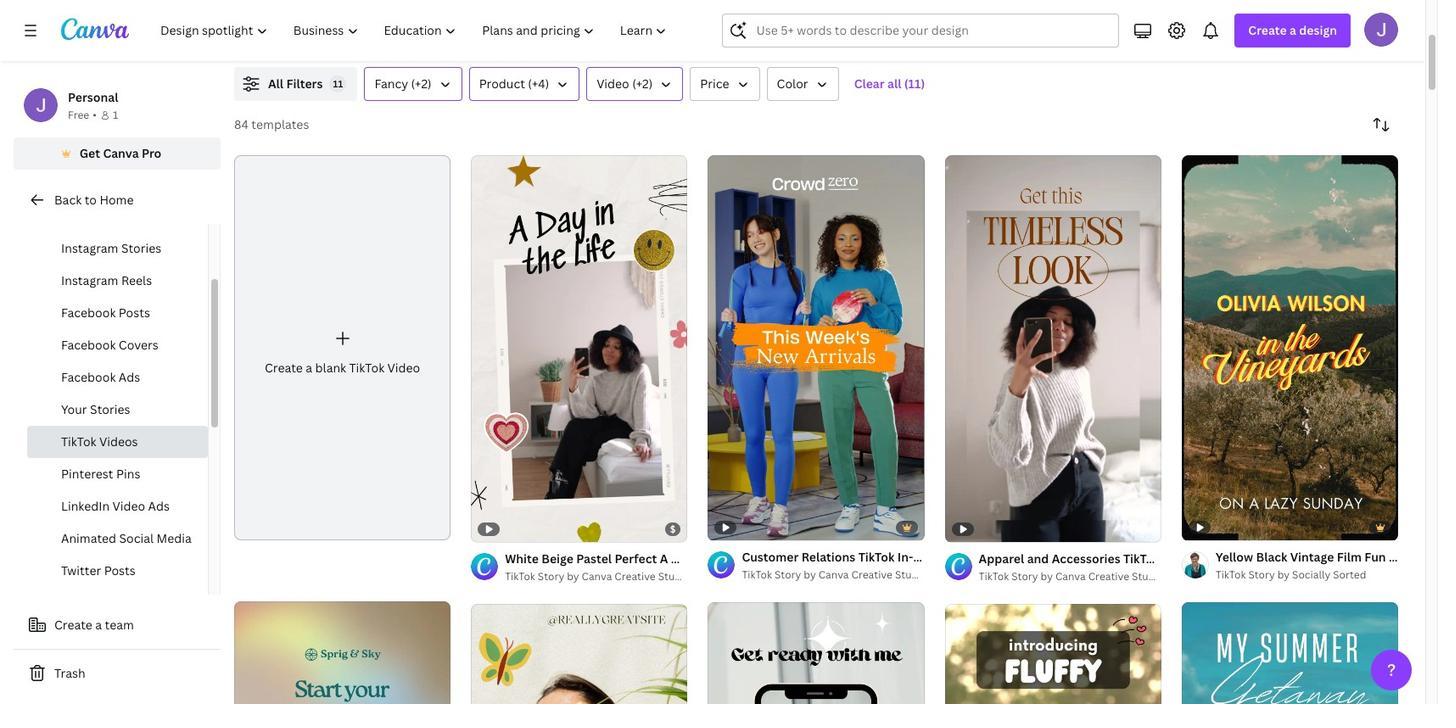 Task type: locate. For each thing, give the bounding box(es) containing it.
canva inside the white beige pastel perfect a day in the life tiktok video tiktok story by canva creative studio
[[582, 569, 612, 583]]

2 vertical spatial facebook
[[61, 369, 116, 385]]

create for create a blank tiktok video
[[265, 360, 303, 376]]

instagram for instagram posts
[[61, 208, 118, 224]]

1 vertical spatial instagram
[[61, 240, 118, 256]]

2 vertical spatial a
[[95, 617, 102, 633]]

tiktok story by canva creative studio
[[742, 567, 927, 582], [979, 569, 1164, 583]]

video down pins
[[112, 498, 145, 514]]

create left the team
[[54, 617, 92, 633]]

create a team
[[54, 617, 134, 633]]

create a blank tiktok video
[[265, 360, 420, 376]]

stories down facebook ads link
[[90, 401, 130, 417]]

creative
[[851, 567, 893, 582], [614, 569, 656, 583], [1088, 569, 1129, 583]]

covers
[[119, 337, 159, 353]]

studio inside the white beige pastel perfect a day in the life tiktok video tiktok story by canva creative studio
[[658, 569, 690, 583]]

create for create a team
[[54, 617, 92, 633]]

stories inside "link"
[[121, 240, 161, 256]]

studio
[[895, 567, 927, 582], [658, 569, 690, 583], [1132, 569, 1164, 583]]

in
[[696, 550, 707, 567]]

instagram inside instagram stories "link"
[[61, 240, 118, 256]]

video
[[597, 76, 629, 92], [387, 360, 420, 376], [112, 498, 145, 514], [796, 550, 829, 567]]

1 horizontal spatial ads
[[148, 498, 170, 514]]

video right blank
[[387, 360, 420, 376]]

posts for instagram posts
[[121, 208, 153, 224]]

get
[[79, 145, 100, 161]]

instagram for instagram stories
[[61, 240, 118, 256]]

0 horizontal spatial studio
[[658, 569, 690, 583]]

facebook inside facebook ads link
[[61, 369, 116, 385]]

instagram inside instagram reels link
[[61, 272, 118, 288]]

team
[[105, 617, 134, 633]]

story inside the white beige pastel perfect a day in the life tiktok video tiktok story by canva creative studio
[[538, 569, 564, 583]]

0 horizontal spatial create
[[54, 617, 92, 633]]

1 horizontal spatial (+2)
[[632, 76, 653, 92]]

0 horizontal spatial (+2)
[[411, 76, 432, 92]]

stories for instagram stories
[[121, 240, 161, 256]]

1 horizontal spatial a
[[306, 360, 312, 376]]

0 horizontal spatial creative
[[614, 569, 656, 583]]

your
[[61, 401, 87, 417]]

facebook posts
[[61, 305, 150, 321]]

(+2) right fancy
[[411, 76, 432, 92]]

instagram posts link
[[27, 200, 208, 232]]

2 horizontal spatial create
[[1248, 22, 1287, 38]]

tiktok story by canva creative studio link
[[742, 566, 927, 583], [505, 568, 690, 585], [979, 568, 1164, 585]]

create
[[1248, 22, 1287, 38], [265, 360, 303, 376], [54, 617, 92, 633]]

canva inside button
[[103, 145, 139, 161]]

84 templates
[[234, 116, 309, 132]]

reels
[[121, 272, 152, 288]]

by
[[804, 567, 816, 582], [1278, 567, 1290, 582], [567, 569, 579, 583], [1041, 569, 1053, 583]]

a for blank
[[306, 360, 312, 376]]

2 instagram from the top
[[61, 240, 118, 256]]

your stories link
[[27, 394, 208, 426]]

facebook inside facebook covers link
[[61, 337, 116, 353]]

2 facebook from the top
[[61, 337, 116, 353]]

facebook ads link
[[27, 361, 208, 394]]

the
[[710, 550, 729, 567]]

posts inside "link"
[[121, 208, 153, 224]]

perfect
[[615, 550, 657, 567]]

pinterest
[[61, 466, 113, 482]]

posts down animated social media link
[[104, 563, 136, 579]]

2 vertical spatial posts
[[104, 563, 136, 579]]

a inside button
[[95, 617, 102, 633]]

1 vertical spatial posts
[[119, 305, 150, 321]]

•
[[93, 108, 97, 122]]

posts down the reels
[[119, 305, 150, 321]]

3 facebook from the top
[[61, 369, 116, 385]]

white beige pastel perfect a day in the life tiktok video link
[[505, 550, 829, 568]]

0 vertical spatial posts
[[121, 208, 153, 224]]

0 horizontal spatial tiktok story by canva creative studio link
[[505, 568, 690, 585]]

Sort by button
[[1364, 108, 1398, 142]]

2 vertical spatial create
[[54, 617, 92, 633]]

0 horizontal spatial a
[[95, 617, 102, 633]]

create a team button
[[14, 608, 221, 642]]

facebook
[[61, 305, 116, 321], [61, 337, 116, 353], [61, 369, 116, 385]]

facebook for facebook posts
[[61, 305, 116, 321]]

video right (+4)
[[597, 76, 629, 92]]

1 horizontal spatial tiktok story by canva creative studio link
[[742, 566, 927, 583]]

tiktok
[[349, 360, 384, 376], [61, 434, 96, 450], [756, 550, 793, 567], [742, 567, 772, 582], [1216, 567, 1246, 582], [505, 569, 535, 583], [979, 569, 1009, 583]]

1 horizontal spatial creative
[[851, 567, 893, 582]]

(+2) left price at the top of the page
[[632, 76, 653, 92]]

1 vertical spatial stories
[[90, 401, 130, 417]]

None search field
[[722, 14, 1119, 48]]

1 vertical spatial ads
[[148, 498, 170, 514]]

ads up media
[[148, 498, 170, 514]]

0 vertical spatial create
[[1248, 22, 1287, 38]]

facebook up facebook ads
[[61, 337, 116, 353]]

beige
[[541, 550, 573, 567]]

color
[[777, 76, 808, 92]]

canva
[[103, 145, 139, 161], [818, 567, 849, 582], [582, 569, 612, 583], [1055, 569, 1086, 583]]

free •
[[68, 108, 97, 122]]

(+2)
[[411, 76, 432, 92], [632, 76, 653, 92]]

facebook for facebook ads
[[61, 369, 116, 385]]

1 vertical spatial facebook
[[61, 337, 116, 353]]

animated social media link
[[27, 523, 208, 555]]

free
[[68, 108, 89, 122]]

facebook inside 'facebook posts' link
[[61, 305, 116, 321]]

0 horizontal spatial ads
[[119, 369, 140, 385]]

video inside button
[[597, 76, 629, 92]]

ads down 'covers'
[[119, 369, 140, 385]]

2 (+2) from the left
[[632, 76, 653, 92]]

2 vertical spatial instagram
[[61, 272, 118, 288]]

facebook up your stories
[[61, 369, 116, 385]]

tiktok videos
[[61, 434, 138, 450]]

3 instagram from the top
[[61, 272, 118, 288]]

day
[[671, 550, 693, 567]]

posts up instagram stories "link"
[[121, 208, 153, 224]]

0 horizontal spatial tiktok story by canva creative studio
[[742, 567, 927, 582]]

0 vertical spatial instagram
[[61, 208, 118, 224]]

linkedin video ads link
[[27, 490, 208, 523]]

linkedin
[[61, 498, 110, 514]]

video right life
[[796, 550, 829, 567]]

create for create a design
[[1248, 22, 1287, 38]]

(11)
[[904, 76, 925, 92]]

design
[[1299, 22, 1337, 38]]

2 horizontal spatial a
[[1290, 22, 1296, 38]]

stories
[[121, 240, 161, 256], [90, 401, 130, 417]]

a left design
[[1290, 22, 1296, 38]]

story
[[775, 567, 801, 582], [1248, 567, 1275, 582], [538, 569, 564, 583], [1011, 569, 1038, 583]]

twitter
[[61, 563, 101, 579]]

create inside button
[[54, 617, 92, 633]]

to
[[85, 192, 97, 208]]

1 horizontal spatial create
[[265, 360, 303, 376]]

instagram stories
[[61, 240, 161, 256]]

instagram inside instagram posts "link"
[[61, 208, 118, 224]]

ads inside facebook ads link
[[119, 369, 140, 385]]

instagram stories link
[[27, 232, 208, 265]]

a for design
[[1290, 22, 1296, 38]]

back
[[54, 192, 82, 208]]

pins
[[116, 466, 140, 482]]

facebook down instagram reels
[[61, 305, 116, 321]]

1 (+2) from the left
[[411, 76, 432, 92]]

product (+4)
[[479, 76, 549, 92]]

0 vertical spatial a
[[1290, 22, 1296, 38]]

instagram
[[61, 208, 118, 224], [61, 240, 118, 256], [61, 272, 118, 288]]

a
[[1290, 22, 1296, 38], [306, 360, 312, 376], [95, 617, 102, 633]]

0 vertical spatial stories
[[121, 240, 161, 256]]

1 horizontal spatial studio
[[895, 567, 927, 582]]

1 facebook from the top
[[61, 305, 116, 321]]

instagram for instagram reels
[[61, 272, 118, 288]]

a inside 'dropdown button'
[[1290, 22, 1296, 38]]

create a design button
[[1235, 14, 1351, 48]]

creative inside the white beige pastel perfect a day in the life tiktok video tiktok story by canva creative studio
[[614, 569, 656, 583]]

create inside 'dropdown button'
[[1248, 22, 1287, 38]]

1 vertical spatial create
[[265, 360, 303, 376]]

all
[[887, 76, 901, 92]]

price button
[[690, 67, 760, 101]]

11 filter options selected element
[[330, 76, 347, 92]]

1 vertical spatial a
[[306, 360, 312, 376]]

0 vertical spatial ads
[[119, 369, 140, 385]]

create left design
[[1248, 22, 1287, 38]]

your stories
[[61, 401, 130, 417]]

1 instagram from the top
[[61, 208, 118, 224]]

a left blank
[[306, 360, 312, 376]]

a left the team
[[95, 617, 102, 633]]

create left blank
[[265, 360, 303, 376]]

stories up the reels
[[121, 240, 161, 256]]

0 vertical spatial facebook
[[61, 305, 116, 321]]



Task type: describe. For each thing, give the bounding box(es) containing it.
fancy (+2)
[[375, 76, 432, 92]]

back to home
[[54, 192, 134, 208]]

linkedin video ads
[[61, 498, 170, 514]]

pinterest pins
[[61, 466, 140, 482]]

animated social media
[[61, 530, 192, 546]]

facebook covers
[[61, 337, 159, 353]]

a
[[660, 550, 668, 567]]

stories for your stories
[[90, 401, 130, 417]]

animated
[[61, 530, 116, 546]]

2 horizontal spatial tiktok story by canva creative studio link
[[979, 568, 1164, 585]]

templates
[[251, 116, 309, 132]]

product (+4) button
[[469, 67, 580, 101]]

clear all (11) button
[[846, 67, 933, 101]]

facebook ads
[[61, 369, 140, 385]]

tiktok video templates image
[[1036, 0, 1398, 47]]

create a design
[[1248, 22, 1337, 38]]

pinterest pins link
[[27, 458, 208, 490]]

video inside the white beige pastel perfect a day in the life tiktok video tiktok story by canva creative studio
[[796, 550, 829, 567]]

ads inside linkedin video ads link
[[148, 498, 170, 514]]

1
[[113, 108, 118, 122]]

video (+2) button
[[586, 67, 683, 101]]

trash link
[[14, 657, 221, 691]]

clear all (11)
[[854, 76, 925, 92]]

posts for twitter posts
[[104, 563, 136, 579]]

Search search field
[[756, 14, 1108, 47]]

back to home link
[[14, 183, 221, 217]]

fancy (+2) button
[[364, 67, 462, 101]]

social
[[119, 530, 154, 546]]

color button
[[767, 67, 839, 101]]

facebook posts link
[[27, 297, 208, 329]]

pastel
[[576, 550, 612, 567]]

clear
[[854, 76, 885, 92]]

personal
[[68, 89, 118, 105]]

tiktok story by socially sorted
[[1216, 567, 1366, 582]]

(+2) for video (+2)
[[632, 76, 653, 92]]

get canva pro
[[79, 145, 161, 161]]

2 horizontal spatial studio
[[1132, 569, 1164, 583]]

all
[[268, 76, 283, 92]]

white
[[505, 550, 539, 567]]

tiktok story by socially sorted link
[[1216, 566, 1398, 583]]

by inside the white beige pastel perfect a day in the life tiktok video tiktok story by canva creative studio
[[567, 569, 579, 583]]

sorted
[[1333, 567, 1366, 582]]

$
[[670, 522, 676, 535]]

top level navigation element
[[149, 14, 682, 48]]

product
[[479, 76, 525, 92]]

twitter posts
[[61, 563, 136, 579]]

videos
[[99, 434, 138, 450]]

fancy
[[375, 76, 408, 92]]

instagram reels
[[61, 272, 152, 288]]

socially
[[1292, 567, 1331, 582]]

pro
[[142, 145, 161, 161]]

get canva pro button
[[14, 137, 221, 170]]

instagram reels link
[[27, 265, 208, 297]]

media
[[157, 530, 192, 546]]

price
[[700, 76, 729, 92]]

trash
[[54, 665, 85, 681]]

(+2) for fancy (+2)
[[411, 76, 432, 92]]

2 horizontal spatial creative
[[1088, 569, 1129, 583]]

all filters
[[268, 76, 323, 92]]

video (+2)
[[597, 76, 653, 92]]

facebook covers link
[[27, 329, 208, 361]]

jacob simon image
[[1364, 13, 1398, 47]]

home
[[100, 192, 134, 208]]

a for team
[[95, 617, 102, 633]]

(+4)
[[528, 76, 549, 92]]

twitter posts link
[[27, 555, 208, 587]]

create a blank tiktok video link
[[234, 155, 451, 540]]

instagram posts
[[61, 208, 153, 224]]

filters
[[286, 76, 323, 92]]

1 horizontal spatial tiktok story by canva creative studio
[[979, 569, 1164, 583]]

11
[[333, 77, 343, 90]]

facebook for facebook covers
[[61, 337, 116, 353]]

blank
[[315, 360, 346, 376]]

create a blank tiktok video element
[[234, 155, 451, 540]]

84
[[234, 116, 249, 132]]

posts for facebook posts
[[119, 305, 150, 321]]

life
[[732, 550, 754, 567]]

white beige pastel perfect a day in the life tiktok video tiktok story by canva creative studio
[[505, 550, 829, 583]]



Task type: vqa. For each thing, say whether or not it's contained in the screenshot.
of to the top
no



